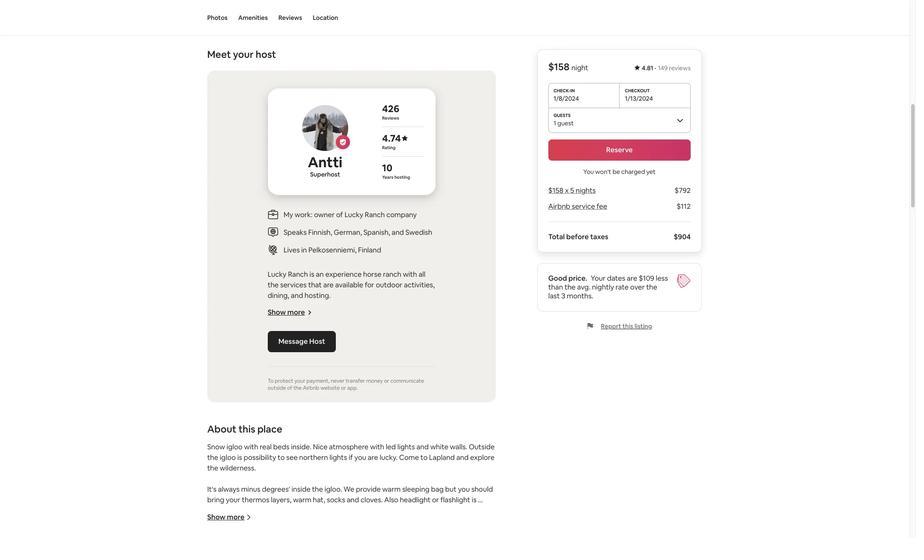 Task type: locate. For each thing, give the bounding box(es) containing it.
0 horizontal spatial you
[[355, 454, 366, 463]]

1/8/2024
[[554, 95, 579, 103]]

superhost
[[310, 171, 340, 179]]

1 vertical spatial igloo
[[220, 454, 236, 463]]

cold
[[366, 507, 380, 516]]

and left white on the left bottom of the page
[[417, 443, 429, 452]]

show more for 'show more' button
[[207, 513, 245, 523]]

0 horizontal spatial to
[[278, 454, 285, 463]]

is
[[310, 270, 314, 279], [237, 454, 242, 463], [472, 496, 477, 505]]

has
[[241, 11, 253, 20]]

0 horizontal spatial lucky
[[268, 270, 287, 279]]

1 horizontal spatial with
[[370, 443, 384, 452]]

yet
[[647, 168, 656, 176]]

nights
[[576, 186, 596, 195]]

$792
[[675, 186, 691, 195]]

your
[[233, 48, 254, 61], [295, 378, 305, 385], [226, 496, 240, 505]]

available down hat,
[[289, 507, 317, 516]]

0 vertical spatial show
[[268, 308, 286, 317]]

come
[[399, 454, 419, 463]]

0 vertical spatial you
[[355, 454, 366, 463]]

1 vertical spatial $158
[[548, 186, 564, 195]]

the inside it's always minus degrees' inside the igloo. we provide warm sleeping bag but you should bring your thermos layers, warm hat, socks and cloves. also headlight or flashlight is handy. warm apartment  available 24 h in case of cold feet.
[[312, 485, 323, 495]]

of right owner
[[336, 210, 343, 220]]

igloo right snow on the bottom left of page
[[227, 443, 243, 452]]

communicate
[[391, 378, 424, 385]]

$158 left x
[[548, 186, 564, 195]]

1 horizontal spatial you
[[458, 485, 470, 495]]

german,
[[334, 228, 362, 237]]

more down thermos
[[227, 513, 245, 523]]

0 horizontal spatial ranch
[[288, 270, 308, 279]]

1 $158 from the top
[[548, 61, 570, 73]]

426
[[382, 103, 399, 115]]

northern
[[299, 454, 328, 463]]

message host link
[[268, 332, 336, 353]]

reviews down 426
[[382, 115, 399, 121]]

the
[[268, 281, 279, 290], [565, 283, 576, 292], [647, 283, 658, 292], [293, 385, 302, 392], [207, 454, 218, 463], [207, 464, 218, 473], [312, 485, 323, 495]]

your right protect
[[295, 378, 305, 385]]

available inside lucky ranch is an experience horse ranch with all the services that are available for outdoor activities, dining, and hosting.
[[335, 281, 363, 290]]

1 horizontal spatial warm
[[382, 485, 401, 495]]

bring
[[207, 496, 224, 505]]

available down experience
[[335, 281, 363, 290]]

message host
[[278, 337, 325, 347]]

to right come
[[421, 454, 428, 463]]

reviews
[[279, 14, 302, 22], [382, 115, 399, 121]]

you right if
[[355, 454, 366, 463]]

1/13/2024
[[625, 95, 653, 103]]

of left cold
[[358, 507, 365, 516]]

less
[[656, 274, 668, 283]]

0 vertical spatial show more
[[268, 308, 305, 317]]

1 to from the left
[[278, 454, 285, 463]]

in right lives
[[301, 246, 307, 255]]

show more for show more link at left
[[268, 308, 305, 317]]

reserve
[[606, 145, 633, 155]]

igloo up wilderness.
[[220, 454, 236, 463]]

is inside it's always minus degrees' inside the igloo. we provide warm sleeping bag but you should bring your thermos layers, warm hat, socks and cloves. also headlight or flashlight is handy. warm apartment  available 24 h in case of cold feet.
[[472, 496, 477, 505]]

0 vertical spatial lucky
[[345, 210, 363, 220]]

it's always minus degrees' inside the igloo. we provide warm sleeping bag but you should bring your thermos layers, warm hat, socks and cloves. also headlight or flashlight is handy. warm apartment  available 24 h in case of cold feet.
[[207, 485, 495, 516]]

or left app.
[[341, 385, 346, 392]]

0 vertical spatial airbnb
[[548, 202, 571, 211]]

explore
[[470, 454, 495, 463]]

of inside it's always minus degrees' inside the igloo. we provide warm sleeping bag but you should bring your thermos layers, warm hat, socks and cloves. also headlight or flashlight is handy. warm apartment  available 24 h in case of cold feet.
[[358, 507, 365, 516]]

0 horizontal spatial lights
[[330, 454, 347, 463]]

are left lucky.
[[368, 454, 378, 463]]

with inside lucky ranch is an experience horse ranch with all the services that are available for outdoor activities, dining, and hosting.
[[403, 270, 417, 279]]

2 horizontal spatial of
[[358, 507, 365, 516]]

show
[[268, 308, 286, 317], [207, 513, 226, 523]]

protect
[[275, 378, 293, 385]]

2 horizontal spatial is
[[472, 496, 477, 505]]

host
[[256, 48, 276, 61]]

of right outside
[[287, 385, 292, 392]]

1 vertical spatial lucky
[[268, 270, 287, 279]]

1 horizontal spatial of
[[336, 210, 343, 220]]

in right h
[[334, 507, 340, 516]]

1 horizontal spatial this
[[623, 323, 634, 331]]

the down snow on the bottom left of page
[[207, 454, 218, 463]]

1 vertical spatial show
[[207, 513, 226, 523]]

$112
[[677, 202, 691, 211]]

0 horizontal spatial of
[[287, 385, 292, 392]]

show for 'show more' button
[[207, 513, 226, 523]]

are right "that"
[[323, 281, 334, 290]]

ranch up spanish,
[[365, 210, 385, 220]]

2 horizontal spatial with
[[403, 270, 417, 279]]

this left listing
[[623, 323, 634, 331]]

0 horizontal spatial available
[[289, 507, 317, 516]]

or inside it's always minus degrees' inside the igloo. we provide warm sleeping bag but you should bring your thermos layers, warm hat, socks and cloves. also headlight or flashlight is handy. warm apartment  available 24 h in case of cold feet.
[[432, 496, 439, 505]]

or right money
[[384, 378, 389, 385]]

your
[[591, 274, 606, 283]]

warm down "inside"
[[293, 496, 311, 505]]

show more down dining,
[[268, 308, 305, 317]]

1 vertical spatial of
[[287, 385, 292, 392]]

show for show more link at left
[[268, 308, 286, 317]]

last
[[548, 292, 560, 301]]

are inside the snow igloo with real beds inside. nice atmosphere with led lights and white walls. outside the igloo is possibility to see northern lights if you are lucky. come to lapland and explore the wilderness.
[[368, 454, 378, 463]]

h
[[329, 507, 333, 516]]

0 vertical spatial in
[[301, 246, 307, 255]]

0 horizontal spatial airbnb
[[303, 385, 319, 392]]

are
[[627, 274, 638, 283], [323, 281, 334, 290], [368, 454, 378, 463]]

the left 'avg.'
[[565, 283, 576, 292]]

and down we
[[347, 496, 359, 505]]

0 vertical spatial ranch
[[365, 210, 385, 220]]

show more down bring
[[207, 513, 245, 523]]

0 horizontal spatial this
[[239, 424, 255, 436]]

owner
[[314, 210, 335, 220]]

ranch up services
[[288, 270, 308, 279]]

and inside lucky ranch is an experience horse ranch with all the services that are available for outdoor activities, dining, and hosting.
[[291, 291, 303, 301]]

$158 for $158 x 5 nights
[[548, 186, 564, 195]]

1 vertical spatial in
[[334, 507, 340, 516]]

the up dining,
[[268, 281, 279, 290]]

0 vertical spatial is
[[310, 270, 314, 279]]

igloo
[[227, 443, 243, 452], [220, 454, 236, 463]]

flashlight
[[441, 496, 470, 505]]

experience
[[325, 270, 362, 279]]

before
[[567, 233, 589, 242]]

0 horizontal spatial more
[[227, 513, 245, 523]]

website
[[321, 385, 340, 392]]

1 vertical spatial show more
[[207, 513, 245, 523]]

0 horizontal spatial with
[[244, 443, 258, 452]]

this left place
[[239, 424, 255, 436]]

report this listing button
[[587, 323, 652, 331]]

149
[[658, 64, 668, 72]]

1 horizontal spatial show
[[268, 308, 286, 317]]

1 vertical spatial more
[[227, 513, 245, 523]]

in inside it's always minus degrees' inside the igloo. we provide warm sleeping bag but you should bring your thermos layers, warm hat, socks and cloves. also headlight or flashlight is handy. warm apartment  available 24 h in case of cold feet.
[[334, 507, 340, 516]]

antti user profile image
[[302, 105, 348, 151], [302, 105, 348, 151]]

0 vertical spatial $158
[[548, 61, 570, 73]]

reviews right been
[[279, 14, 302, 22]]

0 horizontal spatial are
[[323, 281, 334, 290]]

and down services
[[291, 291, 303, 301]]

about
[[207, 424, 237, 436]]

1 horizontal spatial lucky
[[345, 210, 363, 220]]

lights up come
[[398, 443, 415, 452]]

more
[[287, 308, 305, 317], [227, 513, 245, 523]]

location
[[313, 14, 338, 22]]

but
[[445, 485, 457, 495]]

to
[[268, 378, 274, 385]]

is left the an
[[310, 270, 314, 279]]

1 horizontal spatial more
[[287, 308, 305, 317]]

0 vertical spatial lights
[[398, 443, 415, 452]]

and
[[392, 228, 404, 237], [291, 291, 303, 301], [417, 443, 429, 452], [457, 454, 469, 463], [347, 496, 359, 505]]

total
[[548, 233, 565, 242]]

antti
[[308, 153, 343, 171]]

2 $158 from the top
[[548, 186, 564, 195]]

1 vertical spatial ranch
[[288, 270, 308, 279]]

this
[[623, 323, 634, 331], [239, 424, 255, 436]]

1 horizontal spatial reviews
[[382, 115, 399, 121]]

is down should
[[472, 496, 477, 505]]

0 horizontal spatial show
[[207, 513, 226, 523]]

show more button
[[207, 513, 252, 523]]

with up possibility at the left of page
[[244, 443, 258, 452]]

pelkosenniemi,
[[309, 246, 357, 255]]

atmosphere
[[329, 443, 369, 452]]

to down beds
[[278, 454, 285, 463]]

0 vertical spatial reviews
[[279, 14, 302, 22]]

2 horizontal spatial are
[[627, 274, 638, 283]]

ranch inside lucky ranch is an experience horse ranch with all the services that are available for outdoor activities, dining, and hosting.
[[288, 270, 308, 279]]

inside.
[[291, 443, 312, 452]]

company
[[387, 210, 417, 220]]

an
[[316, 270, 324, 279]]

your left host
[[233, 48, 254, 61]]

1 vertical spatial reviews
[[382, 115, 399, 121]]

hosting.
[[305, 291, 331, 301]]

1 vertical spatial you
[[458, 485, 470, 495]]

for
[[365, 281, 374, 290]]

2 vertical spatial is
[[472, 496, 477, 505]]

been
[[254, 11, 271, 20]]

the inside to protect your payment, never transfer money or communicate outside of the airbnb website or app.
[[293, 385, 302, 392]]

0 vertical spatial available
[[335, 281, 363, 290]]

to
[[278, 454, 285, 463], [421, 454, 428, 463]]

$158 for $158 night
[[548, 61, 570, 73]]

show down bring
[[207, 513, 226, 523]]

0 vertical spatial this
[[623, 323, 634, 331]]

1 vertical spatial airbnb
[[303, 385, 319, 392]]

2 vertical spatial of
[[358, 507, 365, 516]]

5
[[570, 186, 574, 195]]

warm up also
[[382, 485, 401, 495]]

available inside it's always minus degrees' inside the igloo. we provide warm sleeping bag but you should bring your thermos layers, warm hat, socks and cloves. also headlight or flashlight is handy. warm apartment  available 24 h in case of cold feet.
[[289, 507, 317, 516]]

4.74
[[382, 132, 401, 145]]

the up 'it's'
[[207, 464, 218, 473]]

1 vertical spatial this
[[239, 424, 255, 436]]

1 vertical spatial lights
[[330, 454, 347, 463]]

1 horizontal spatial is
[[310, 270, 314, 279]]

services
[[280, 281, 307, 290]]

your down always on the left
[[226, 496, 240, 505]]

2 vertical spatial your
[[226, 496, 240, 505]]

airbnb down x
[[548, 202, 571, 211]]

$158 left night
[[548, 61, 570, 73]]

the right over
[[647, 283, 658, 292]]

show down dining,
[[268, 308, 286, 317]]

0 vertical spatial more
[[287, 308, 305, 317]]

1 horizontal spatial in
[[334, 507, 340, 516]]

1 horizontal spatial lights
[[398, 443, 415, 452]]

years
[[382, 175, 394, 180]]

with left led
[[370, 443, 384, 452]]

lucky up the "speaks finnish, german, spanish, and swedish"
[[345, 210, 363, 220]]

with left 'all'
[[403, 270, 417, 279]]

the up hat,
[[312, 485, 323, 495]]

airbnb service fee
[[548, 202, 608, 211]]

lucky ranch is an experience horse ranch with all the services that are available for outdoor activities, dining, and hosting.
[[268, 270, 435, 301]]

0 vertical spatial warm
[[382, 485, 401, 495]]

1 horizontal spatial to
[[421, 454, 428, 463]]

1 vertical spatial warm
[[293, 496, 311, 505]]

speaks
[[284, 228, 307, 237]]

2 to from the left
[[421, 454, 428, 463]]

4.81
[[642, 64, 654, 72]]

lights
[[398, 443, 415, 452], [330, 454, 347, 463]]

are left '$109'
[[627, 274, 638, 283]]

1 vertical spatial available
[[289, 507, 317, 516]]

bag
[[431, 485, 444, 495]]

1 horizontal spatial show more
[[268, 308, 305, 317]]

1 vertical spatial is
[[237, 454, 242, 463]]

report this listing
[[601, 323, 652, 331]]

activities,
[[404, 281, 435, 290]]

total before taxes
[[548, 233, 609, 242]]

0 horizontal spatial warm
[[293, 496, 311, 505]]

airbnb inside to protect your payment, never transfer money or communicate outside of the airbnb website or app.
[[303, 385, 319, 392]]

lights left if
[[330, 454, 347, 463]]

this for report
[[623, 323, 634, 331]]

and inside it's always minus degrees' inside the igloo. we provide warm sleeping bag but you should bring your thermos layers, warm hat, socks and cloves. also headlight or flashlight is handy. warm apartment  available 24 h in case of cold feet.
[[347, 496, 359, 505]]

0 horizontal spatial is
[[237, 454, 242, 463]]

more down dining,
[[287, 308, 305, 317]]

1 horizontal spatial are
[[368, 454, 378, 463]]

1 vertical spatial your
[[295, 378, 305, 385]]

airbnb left website at the left bottom of the page
[[303, 385, 319, 392]]

the right protect
[[293, 385, 302, 392]]

warm
[[382, 485, 401, 495], [293, 496, 311, 505]]

1 horizontal spatial available
[[335, 281, 363, 290]]

0 horizontal spatial show more
[[207, 513, 245, 523]]

2 horizontal spatial or
[[432, 496, 439, 505]]

or down bag
[[432, 496, 439, 505]]

reviews inside 426 reviews
[[382, 115, 399, 121]]

more for 'show more' button
[[227, 513, 245, 523]]

you right but
[[458, 485, 470, 495]]

is up wilderness.
[[237, 454, 242, 463]]

$158
[[548, 61, 570, 73], [548, 186, 564, 195]]

months.
[[567, 292, 594, 301]]

lucky up services
[[268, 270, 287, 279]]



Task type: describe. For each thing, give the bounding box(es) containing it.
listing
[[635, 323, 652, 331]]

won't
[[596, 168, 611, 176]]

dining,
[[268, 291, 289, 301]]

the inside lucky ranch is an experience horse ranch with all the services that are available for outdoor activities, dining, and hosting.
[[268, 281, 279, 290]]

price.
[[569, 274, 588, 283]]

outside
[[268, 385, 286, 392]]

amenities
[[238, 14, 268, 22]]

should
[[472, 485, 493, 495]]

antti superhost
[[308, 153, 343, 179]]

message
[[278, 337, 308, 347]]

0 horizontal spatial or
[[341, 385, 346, 392]]

10
[[382, 162, 393, 174]]

taxes
[[591, 233, 609, 242]]

1 horizontal spatial or
[[384, 378, 389, 385]]

igloo.
[[325, 485, 342, 495]]

your inside it's always minus degrees' inside the igloo. we provide warm sleeping bag but you should bring your thermos layers, warm hat, socks and cloves. also headlight or flashlight is handy. warm apartment  available 24 h in case of cold feet.
[[226, 496, 240, 505]]

and down walls.
[[457, 454, 469, 463]]

lives in pelkosenniemi, finland
[[284, 246, 381, 255]]

reviews
[[669, 64, 691, 72]]

meet
[[207, 48, 231, 61]]

speaks finnish, german, spanish, and swedish
[[284, 228, 432, 237]]

airbnb service fee button
[[548, 202, 608, 211]]

snow igloo with real beds inside. nice atmosphere with led lights and white walls. outside the igloo is possibility to see northern lights if you are lucky. come to lapland and explore the wilderness.
[[207, 443, 496, 473]]

it's
[[207, 485, 217, 495]]

night
[[572, 63, 589, 73]]

minus
[[241, 485, 261, 495]]

you inside the snow igloo with real beds inside. nice atmosphere with led lights and white walls. outside the igloo is possibility to see northern lights if you are lucky. come to lapland and explore the wilderness.
[[355, 454, 366, 463]]

feet.
[[382, 507, 397, 516]]

be
[[613, 168, 620, 176]]

work:
[[295, 210, 313, 220]]

verified host image
[[339, 139, 346, 146]]

some
[[207, 11, 226, 20]]

0 vertical spatial your
[[233, 48, 254, 61]]

wilderness.
[[220, 464, 256, 473]]

report
[[601, 323, 622, 331]]

swedish
[[406, 228, 432, 237]]

1 horizontal spatial airbnb
[[548, 202, 571, 211]]

of inside to protect your payment, never transfer money or communicate outside of the airbnb website or app.
[[287, 385, 292, 392]]

photos button
[[207, 0, 228, 35]]

0 vertical spatial of
[[336, 210, 343, 220]]

some info has been automatically translated.
[[207, 11, 353, 20]]

your inside to protect your payment, never transfer money or communicate outside of the airbnb website or app.
[[295, 378, 305, 385]]

warm
[[230, 507, 250, 516]]

photos
[[207, 14, 228, 22]]

than
[[548, 283, 563, 292]]

0 horizontal spatial in
[[301, 246, 307, 255]]

0 vertical spatial igloo
[[227, 443, 243, 452]]

1 guest
[[554, 119, 574, 127]]

0 horizontal spatial reviews
[[279, 14, 302, 22]]

you inside it's always minus degrees' inside the igloo. we provide warm sleeping bag but you should bring your thermos layers, warm hat, socks and cloves. also headlight or flashlight is handy. warm apartment  available 24 h in case of cold feet.
[[458, 485, 470, 495]]

1 horizontal spatial ranch
[[365, 210, 385, 220]]

handy.
[[207, 507, 229, 516]]

transfer
[[346, 378, 365, 385]]

rate
[[616, 283, 629, 292]]

always
[[218, 485, 240, 495]]

host
[[309, 337, 325, 347]]

outside
[[469, 443, 495, 452]]

also
[[384, 496, 399, 505]]

lucky inside lucky ranch is an experience horse ranch with all the services that are available for outdoor activities, dining, and hosting.
[[268, 270, 287, 279]]

automatically
[[272, 11, 316, 20]]

this for about
[[239, 424, 255, 436]]

1 guest button
[[548, 108, 691, 133]]

lives
[[284, 246, 300, 255]]

more for show more link at left
[[287, 308, 305, 317]]

white
[[430, 443, 449, 452]]

amenities button
[[238, 0, 268, 35]]

my work: owner of lucky ranch company
[[284, 210, 417, 220]]

possibility
[[244, 454, 276, 463]]

money
[[366, 378, 383, 385]]

is inside the snow igloo with real beds inside. nice atmosphere with led lights and white walls. outside the igloo is possibility to see northern lights if you are lucky. come to lapland and explore the wilderness.
[[237, 454, 242, 463]]

degrees'
[[262, 485, 290, 495]]

charged
[[622, 168, 645, 176]]

headlight
[[400, 496, 431, 505]]

are inside lucky ranch is an experience horse ranch with all the services that are available for outdoor activities, dining, and hosting.
[[323, 281, 334, 290]]

inside
[[292, 485, 311, 495]]

finland
[[358, 246, 381, 255]]

info
[[228, 11, 240, 20]]

never
[[331, 378, 345, 385]]

are inside your dates are $109 less than the avg. nightly rate over the last 3 months.
[[627, 274, 638, 283]]

guest
[[558, 119, 574, 127]]

$109
[[639, 274, 655, 283]]

lucky.
[[380, 454, 398, 463]]

$158 x 5 nights button
[[548, 186, 596, 195]]

service
[[572, 202, 595, 211]]

good
[[548, 274, 567, 283]]

cloves.
[[361, 496, 383, 505]]

hat,
[[313, 496, 325, 505]]

$158 night
[[548, 61, 589, 73]]

meet your host
[[207, 48, 276, 61]]

sleeping
[[402, 485, 430, 495]]

1
[[554, 119, 556, 127]]

and down company
[[392, 228, 404, 237]]

you won't be charged yet
[[584, 168, 656, 176]]

good price.
[[548, 274, 588, 283]]

lapland
[[429, 454, 455, 463]]

·
[[655, 64, 656, 72]]

about this place
[[207, 424, 282, 436]]

if
[[349, 454, 353, 463]]

outdoor
[[376, 281, 403, 290]]

is inside lucky ranch is an experience horse ranch with all the services that are available for outdoor activities, dining, and hosting.
[[310, 270, 314, 279]]

10 years hosting
[[382, 162, 410, 180]]

show more link
[[268, 308, 312, 317]]

all
[[419, 270, 426, 279]]



Task type: vqa. For each thing, say whether or not it's contained in the screenshot.
Report this listing
yes



